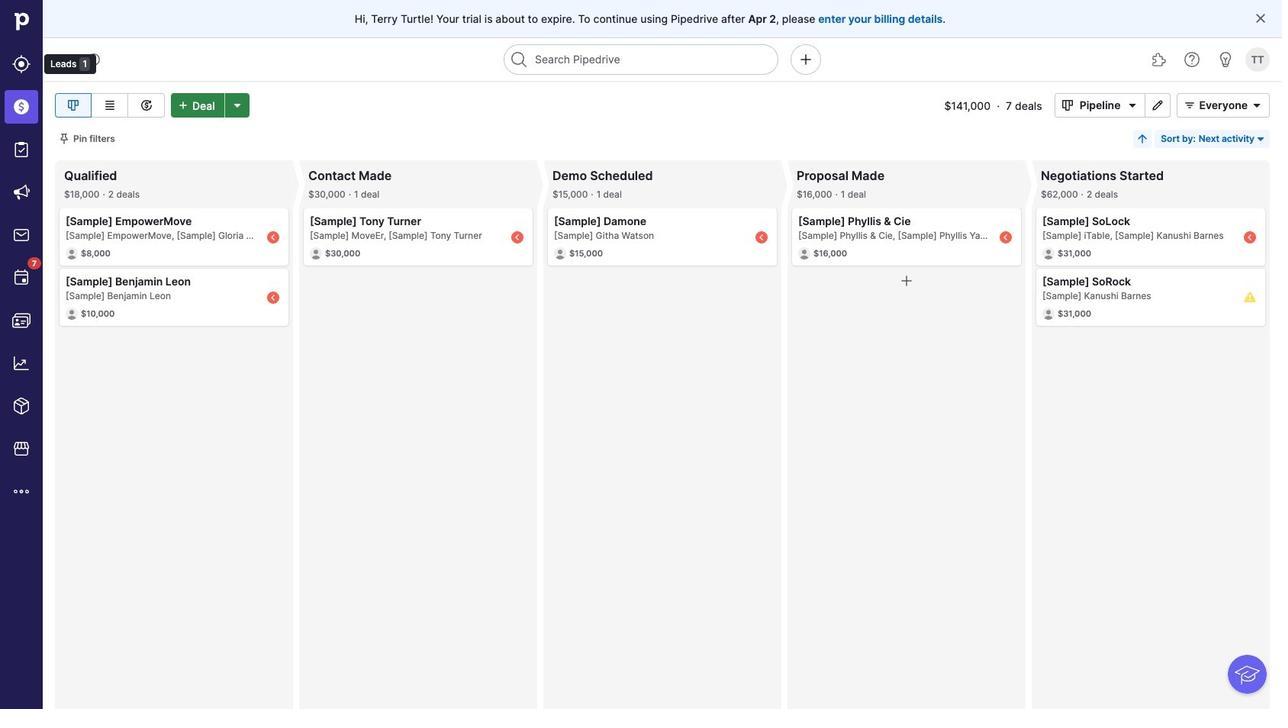 Task type: describe. For each thing, give the bounding box(es) containing it.
deals image
[[12, 98, 31, 116]]

0 horizontal spatial color primary image
[[898, 272, 916, 290]]

pipeline image
[[64, 96, 82, 115]]

list image
[[100, 96, 119, 115]]

sales inbox image
[[12, 226, 31, 244]]

2 horizontal spatial color primary image
[[1255, 12, 1268, 24]]

campaigns image
[[12, 183, 31, 202]]

color primary inverted image
[[174, 99, 192, 111]]

add deal element
[[171, 93, 249, 118]]

info image
[[88, 53, 100, 66]]

contacts image
[[12, 312, 31, 330]]

more image
[[12, 483, 31, 501]]

quick help image
[[1184, 50, 1202, 69]]

color undefined image
[[12, 269, 31, 287]]

1 horizontal spatial color primary image
[[1059, 99, 1077, 111]]



Task type: vqa. For each thing, say whether or not it's contained in the screenshot.
Leads icon on the left
yes



Task type: locate. For each thing, give the bounding box(es) containing it.
sales assistant image
[[1217, 50, 1235, 69]]

projects image
[[12, 141, 31, 159]]

marketplace image
[[12, 440, 31, 458]]

knowledge center bot, also known as kc bot is an onboarding assistant that allows you to see the list of onboarding items in one place for quick and easy reference. this improves your in-app experience. image
[[1229, 655, 1268, 694]]

menu item
[[0, 86, 43, 128]]

home image
[[10, 10, 33, 33]]

menu
[[0, 0, 96, 709]]

2 vertical spatial color primary image
[[898, 272, 916, 290]]

0 vertical spatial color primary image
[[1255, 12, 1268, 24]]

quick add image
[[797, 50, 816, 69]]

leads image
[[12, 55, 31, 73]]

forecast image
[[137, 96, 155, 115]]

Search Pipedrive field
[[504, 44, 779, 75]]

color primary image
[[1124, 99, 1143, 111], [1182, 99, 1200, 111], [1248, 99, 1267, 111], [58, 133, 70, 145], [1255, 133, 1268, 145]]

change order image
[[1137, 133, 1149, 145]]

add deal options image
[[228, 99, 246, 111]]

products image
[[12, 397, 31, 415]]

color primary image
[[1255, 12, 1268, 24], [1059, 99, 1077, 111], [898, 272, 916, 290]]

edit pipeline image
[[1150, 99, 1168, 111]]

insights image
[[12, 354, 31, 373]]

1 vertical spatial color primary image
[[1059, 99, 1077, 111]]



